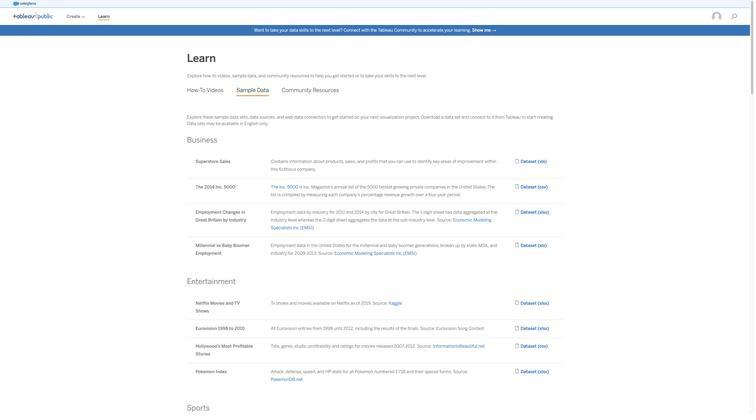 Task type: describe. For each thing, give the bounding box(es) containing it.
dataset ( xlsx ) for tv shows and movies available on netflix as of 2019. source:
[[521, 301, 550, 306]]

dataset ( xls ) for contains information about products, sales, and profits that you can use to identify key areas of improvement within this fictitious company.
[[521, 159, 547, 164]]

attack, defense, speed, and hp stats for all pokemon numbered 1-718 and their special forms. source: pokemondb.net
[[271, 370, 469, 383]]

shows
[[196, 309, 209, 314]]

this
[[271, 167, 278, 172]]

2 5000 from the left
[[287, 185, 298, 190]]

netflix inside netflix movies and tv shows
[[196, 301, 209, 306]]

1 vertical spatial learn
[[187, 52, 216, 65]]

all
[[350, 370, 354, 375]]

source: inside the employment data by industry for 2011 and 2014 by city for great britain. the 1-digit sheet has data aggregated at the industry level whereas the 2-digit sheet aggregates the data at the sub-industry level. source:
[[437, 218, 453, 223]]

fictitious
[[279, 167, 296, 172]]

show
[[473, 28, 484, 33]]

by inside "employment data in the united states for the millennial and baby boomer generations, broken up by state, msa, and industry for 2009-2013. source:"
[[461, 243, 466, 248]]

1 vertical spatial available
[[313, 301, 330, 306]]

kaggle link
[[389, 301, 402, 306]]

superstore
[[196, 159, 219, 164]]

each
[[329, 192, 338, 198]]

and right msa,
[[490, 243, 498, 248]]

contains
[[271, 159, 289, 164]]

english
[[245, 121, 259, 126]]

tv
[[271, 301, 275, 306]]

you inside contains information about products, sales, and profits that you can use to identify key areas of improvement within this fictitious company.
[[389, 159, 396, 164]]

the down this
[[271, 185, 279, 190]]

1 horizontal spatial sheet
[[434, 210, 445, 215]]

0 vertical spatial at
[[487, 210, 490, 215]]

1 5000 from the left
[[224, 185, 235, 190]]

britain
[[208, 218, 222, 223]]

1 pokemon from the left
[[196, 370, 215, 375]]

profitability
[[309, 344, 331, 349]]

sets,
[[240, 115, 249, 120]]

economic for 2009-
[[335, 251, 354, 256]]

including
[[355, 327, 373, 332]]

that
[[380, 159, 388, 164]]

learn link
[[92, 8, 116, 25]]

(emsi) for millennial
[[403, 251, 417, 256]]

1 horizontal spatial skills
[[385, 73, 395, 79]]

britain.
[[397, 210, 411, 215]]

2 dataset from the top
[[521, 185, 537, 190]]

→
[[492, 28, 497, 33]]

1 vertical spatial movies
[[362, 344, 376, 349]]

measuring
[[307, 192, 328, 198]]

connectors
[[304, 115, 326, 120]]

private
[[410, 185, 424, 190]]

1 horizontal spatial sample
[[232, 73, 247, 79]]

get for you
[[333, 73, 339, 79]]

0 vertical spatial you
[[325, 73, 332, 79]]

shows
[[276, 301, 289, 306]]

1- inside the employment data by industry for 2011 and 2014 by city for great britain. the 1-digit sheet has data aggregated at the industry level whereas the 2-digit sheet aggregates the data at the sub-industry level. source:
[[421, 210, 424, 215]]

0 vertical spatial level.
[[417, 73, 427, 79]]

inc. for the inc. 5000
[[280, 185, 286, 190]]

1 horizontal spatial list
[[349, 185, 354, 190]]

company's
[[339, 192, 361, 198]]

baby
[[389, 243, 398, 248]]

data,
[[248, 73, 258, 79]]

for left 2009-
[[288, 251, 294, 256]]

sources,
[[260, 115, 276, 120]]

started for on
[[340, 115, 354, 120]]

until
[[334, 327, 343, 332]]

data inside explore these sample data sets, data sources, and web data connectors to get started on your next visualization project. download a data set and connect to it from tableau to start creating. data sets may be available in english only.
[[187, 121, 196, 126]]

logo image
[[13, 13, 53, 20]]

sports
[[187, 404, 210, 413]]

industry down britain. on the bottom right of page
[[409, 218, 426, 223]]

a inside explore these sample data sets, data sources, and web data connectors to get started on your next visualization project. download a data set and connect to it from tableau to start creating. data sets may be available in english only.
[[442, 115, 444, 120]]

want
[[254, 28, 264, 33]]

magazine's
[[311, 185, 333, 190]]

united inside the is inc. magazine's annual list of the 5000 fastest growing private companies in the united states. the list is compiled by measuring each company's percentage revenue growth over a four-year period.
[[459, 185, 472, 190]]

ratings
[[341, 344, 354, 349]]

pokemondb.net
[[271, 378, 303, 383]]

1 vertical spatial from
[[313, 327, 322, 332]]

) for tv shows and movies available on netflix as of 2019. source:
[[548, 301, 550, 306]]

economic modeling specialists inc (emsi) for and
[[335, 251, 417, 256]]

1 vertical spatial take
[[366, 73, 374, 79]]

contest
[[469, 327, 485, 332]]

download
[[421, 115, 441, 120]]

0 horizontal spatial take
[[270, 28, 279, 33]]

finals.
[[408, 327, 420, 332]]

and inside netflix movies and tv shows
[[226, 301, 234, 306]]

economic modeling specialists inc (emsi) for city
[[271, 218, 492, 231]]

all eurovision entries from 1998 until 2012, including the results of the finals. source: eurovision song contest
[[271, 327, 485, 332]]

pokemon inside attack, defense, speed, and hp stats for all pokemon numbered 1-718 and their special forms. source: pokemondb.net
[[355, 370, 374, 375]]

xlsx for employment data by industry for 2011 and 2014 by city for great britain. the 1-digit sheet has data aggregated at the industry level whereas the 2-digit sheet aggregates the data at the sub-industry level. source:
[[540, 210, 548, 215]]

718
[[399, 370, 406, 375]]

community
[[267, 73, 289, 79]]

fastest
[[379, 185, 393, 190]]

visualization
[[380, 115, 404, 120]]

in inside the is inc. magazine's annual list of the 5000 fastest growing private companies in the united states. the list is compiled by measuring each company's percentage revenue growth over a four-year period.
[[447, 185, 451, 190]]

products,
[[326, 159, 345, 164]]

title,
[[271, 344, 281, 349]]

2 ( from the top
[[538, 185, 540, 190]]

dataset ( csv ) for hollywood's most profitable stories
[[521, 344, 548, 349]]

xlsx for tv shows and movies available on netflix as of 2019. source:
[[540, 301, 548, 306]]

create
[[67, 14, 80, 19]]

source: right the 2012.
[[418, 344, 433, 349]]

modeling for the
[[474, 218, 492, 223]]

( for tv shows and movies available on netflix as of 2019. source:
[[538, 301, 540, 306]]

states.
[[473, 185, 487, 190]]

explore for explore these sample data sets, data sources, and web data connectors to get started on your next visualization project. download a data set and connect to it from tableau to start creating. data sets may be available in english only.
[[187, 115, 202, 120]]

index
[[216, 370, 227, 375]]

superstore sales
[[196, 159, 231, 164]]

key
[[433, 159, 440, 164]]

2010
[[235, 327, 245, 332]]

) for all eurovision entries from 1998 until 2012, including the results of the finals. source: eurovision song contest
[[548, 327, 550, 332]]

tableau inside explore these sample data sets, data sources, and web data connectors to get started on your next visualization project. download a data set and connect to it from tableau to start creating. data sets may be available in english only.
[[506, 115, 521, 120]]

millennial
[[196, 243, 216, 248]]

employment data in the united states for the millennial and baby boomer generations, broken up by state, msa, and industry for 2009-2013. source:
[[271, 243, 498, 256]]

dataset for contains information about products, sales, and profits that you can use to identify key areas of improvement within this fictitious company.
[[521, 159, 537, 164]]

compiled
[[282, 192, 300, 198]]

0 vertical spatial digit
[[424, 210, 433, 215]]

2014 inside the employment data by industry for 2011 and 2014 by city for great britain. the 1-digit sheet has data aggregated at the industry level whereas the 2-digit sheet aggregates the data at the sub-industry level. source:
[[355, 210, 364, 215]]

0 horizontal spatial next
[[322, 28, 331, 33]]

source: right 2019.
[[373, 301, 388, 306]]

all
[[271, 327, 276, 332]]

2 netflix from the left
[[337, 301, 350, 306]]

dataset for all eurovision entries from 1998 until 2012, including the results of the finals. source: eurovision song contest
[[521, 327, 537, 332]]

industry inside "employment data in the united states for the millennial and baby boomer generations, broken up by state, msa, and industry for 2009-2013. source:"
[[271, 251, 287, 256]]

1 horizontal spatial data
[[257, 87, 269, 94]]

in inside employment changes in great britain by industry
[[242, 210, 245, 215]]

data inside "employment data in the united states for the millennial and baby boomer generations, broken up by state, msa, and industry for 2009-2013. source:"
[[297, 243, 306, 248]]

web
[[285, 115, 294, 120]]

( for attack, defense, speed, and hp stats for all pokemon numbered 1-718 and their special forms. source:
[[538, 370, 540, 375]]

1 inc. from the left
[[216, 185, 223, 190]]

1 horizontal spatial is
[[299, 185, 303, 190]]

sets
[[197, 121, 206, 126]]

xls for contains information about products, sales, and profits that you can use to identify key areas of improvement within this fictitious company.
[[540, 159, 546, 164]]

economic for the
[[454, 218, 473, 223]]

in inside "employment data in the united states for the millennial and baby boomer generations, broken up by state, msa, and industry for 2009-2013. source:"
[[307, 243, 310, 248]]

creating.
[[538, 115, 555, 120]]

0 horizontal spatial sheet
[[337, 218, 347, 223]]

boomer
[[399, 243, 415, 248]]

) for attack, defense, speed, and hp stats for all pokemon numbered 1-718 and their special forms. source:
[[548, 370, 550, 375]]

and inside the employment data by industry for 2011 and 2014 by city for great britain. the 1-digit sheet has data aggregated at the industry level whereas the 2-digit sheet aggregates the data at the sub-industry level. source:
[[346, 210, 354, 215]]

and left the web on the top of page
[[277, 115, 285, 120]]

forms.
[[440, 370, 453, 375]]

industry left the level on the left bottom of page
[[271, 218, 287, 223]]

how-
[[203, 73, 213, 79]]

( for employment data by industry for 2011 and 2014 by city for great britain. the 1-digit sheet has data aggregated at the industry level whereas the 2-digit sheet aggregates the data at the sub-industry level. source:
[[538, 210, 540, 215]]

1 eurovision from the left
[[196, 327, 217, 332]]

source: right finals.
[[421, 327, 436, 332]]

only.
[[260, 121, 269, 126]]

entries
[[298, 327, 312, 332]]

inc for source:
[[396, 251, 402, 256]]

community resources link
[[282, 83, 339, 98]]

profitable
[[233, 344, 253, 349]]

0 vertical spatial movies
[[298, 301, 312, 306]]

sample inside explore these sample data sets, data sources, and web data connectors to get started on your next visualization project. download a data set and connect to it from tableau to start creating. data sets may be available in english only.
[[215, 115, 229, 120]]

numbered
[[375, 370, 395, 375]]

dataset ( xlsx ) for attack, defense, speed, and hp stats for all pokemon numbered 1-718 and their special forms. source:
[[521, 370, 550, 375]]

learning.
[[455, 28, 472, 33]]

1 horizontal spatial community
[[394, 28, 418, 33]]

3 eurovision from the left
[[437, 327, 457, 332]]

employment for employment data by industry for 2011 and 2014 by city for great britain. the 1-digit sheet has data aggregated at the industry level whereas the 2-digit sheet aggregates the data at the sub-industry level. source:
[[271, 210, 296, 215]]

level. inside the employment data by industry for 2011 and 2014 by city for great britain. the 1-digit sheet has data aggregated at the industry level whereas the 2-digit sheet aggregates the data at the sub-industry level. source:
[[427, 218, 436, 223]]

a inside the is inc. magazine's annual list of the 5000 fastest growing private companies in the united states. the list is compiled by measuring each company's percentage revenue growth over a four-year period.
[[425, 192, 428, 198]]

xlsx for attack, defense, speed, and hp stats for all pokemon numbered 1-718 and their special forms. source:
[[540, 370, 548, 375]]

millennial vs baby boomer employment
[[196, 243, 250, 256]]

set
[[455, 115, 461, 120]]

studio,
[[295, 344, 308, 349]]

resources
[[290, 73, 310, 79]]

1 vertical spatial next
[[408, 73, 416, 79]]

for left 2011
[[330, 210, 335, 215]]

0 horizontal spatial at
[[388, 218, 392, 223]]

level
[[288, 218, 297, 223]]

2-
[[323, 218, 327, 223]]

2007-
[[394, 344, 406, 349]]

great inside the employment data by industry for 2011 and 2014 by city for great britain. the 1-digit sheet has data aggregated at the industry level whereas the 2-digit sheet aggregates the data at the sub-industry level. source:
[[385, 210, 396, 215]]

may
[[207, 121, 215, 126]]

and right shows
[[290, 301, 297, 306]]

within
[[485, 159, 497, 164]]

up
[[455, 243, 460, 248]]

xlsx for all eurovision entries from 1998 until 2012, including the results of the finals. source: eurovision song contest
[[540, 327, 548, 332]]

hp
[[326, 370, 332, 375]]

) for title, genre, studio, profitability and ratings for movies released 2007-2012. source:
[[547, 344, 548, 349]]

( for contains information about products, sales, and profits that you can use to identify key areas of improvement within this fictitious company.
[[538, 159, 540, 164]]

sales
[[220, 159, 231, 164]]

employment inside millennial vs baby boomer employment
[[196, 251, 222, 256]]

employment for employment data in the united states for the millennial and baby boomer generations, broken up by state, msa, and industry for 2009-2013. source:
[[271, 243, 296, 248]]

0 horizontal spatial tableau
[[378, 28, 393, 33]]

dataset ( xlsx ) for all eurovision entries from 1998 until 2012, including the results of the finals. source: eurovision song contest
[[521, 327, 550, 332]]

want to take your data skills to the next level? connect with the tableau community to accelerate your learning. show me →
[[254, 28, 497, 33]]

on inside explore these sample data sets, data sources, and web data connectors to get started on your next visualization project. download a data set and connect to it from tableau to start creating. data sets may be available in english only.
[[355, 115, 360, 120]]

vs
[[217, 243, 221, 248]]

project.
[[405, 115, 420, 120]]

( for all eurovision entries from 1998 until 2012, including the results of the finals. source: eurovision song contest
[[538, 327, 540, 332]]

about
[[313, 159, 325, 164]]

( for title, genre, studio, profitability and ratings for movies released 2007-2012. source:
[[538, 344, 540, 349]]

dataset for title, genre, studio, profitability and ratings for movies released 2007-2012. source:
[[521, 344, 537, 349]]

dataset ( xls ) for employment data in the united states for the millennial and baby boomer generations, broken up by state, msa, and industry for 2009-2013. source:
[[521, 243, 547, 248]]

by up whereas
[[307, 210, 312, 215]]

0 horizontal spatial list
[[271, 192, 277, 198]]

employment for employment changes in great britain by industry
[[196, 210, 222, 215]]



Task type: locate. For each thing, give the bounding box(es) containing it.
0 horizontal spatial netflix
[[196, 301, 209, 306]]

2 horizontal spatial next
[[408, 73, 416, 79]]

eurovision up hollywood's
[[196, 327, 217, 332]]

1 horizontal spatial (emsi)
[[403, 251, 417, 256]]

dataset for employment data in the united states for the millennial and baby boomer generations, broken up by state, msa, and industry for 2009-2013. source:
[[521, 243, 537, 248]]

of up company's
[[355, 185, 359, 190]]

of right results
[[396, 327, 400, 332]]

list up company's
[[349, 185, 354, 190]]

on
[[355, 115, 360, 120], [331, 301, 336, 306]]

1- down over
[[421, 210, 424, 215]]

eurovision left song
[[437, 327, 457, 332]]

dataset for employment data by industry for 2011 and 2014 by city for great britain. the 1-digit sheet has data aggregated at the industry level whereas the 2-digit sheet aggregates the data at the sub-industry level. source:
[[521, 210, 537, 215]]

1 vertical spatial csv
[[540, 344, 547, 349]]

stats
[[333, 370, 342, 375]]

kaggle
[[389, 301, 402, 306]]

2 csv from the top
[[540, 344, 547, 349]]

inc.
[[216, 185, 223, 190], [280, 185, 286, 190], [304, 185, 310, 190]]

netflix movies and tv shows
[[196, 301, 240, 314]]

get right 'help'
[[333, 73, 339, 79]]

sample up be on the top left
[[215, 115, 229, 120]]

employment up britain
[[196, 210, 222, 215]]

0 vertical spatial get
[[333, 73, 339, 79]]

from right entries
[[313, 327, 322, 332]]

explore how-to videos, sample data, and community resources to help you get started or to take your skills to the next level.
[[187, 73, 427, 79]]

csv for the 2014 inc. 5000
[[540, 185, 547, 190]]

is inc. magazine's annual list of the 5000 fastest growing private companies in the united states. the list is compiled by measuring each company's percentage revenue growth over a four-year period.
[[271, 185, 495, 198]]

0 horizontal spatial pokemon
[[196, 370, 215, 375]]

1- right numbered
[[396, 370, 399, 375]]

level?
[[332, 28, 343, 33]]

take right want
[[270, 28, 279, 33]]

3 xlsx from the top
[[540, 327, 548, 332]]

csv for hollywood's most profitable stories
[[540, 344, 547, 349]]

great inside employment changes in great britain by industry
[[196, 218, 207, 223]]

1 horizontal spatial specialists
[[374, 251, 395, 256]]

1 horizontal spatial take
[[366, 73, 374, 79]]

economic modeling specialists inc (emsi)
[[271, 218, 492, 231], [335, 251, 417, 256]]

united inside "employment data in the united states for the millennial and baby boomer generations, broken up by state, msa, and industry for 2009-2013. source:"
[[319, 243, 332, 248]]

1 vertical spatial digit
[[327, 218, 336, 223]]

source: right forms.
[[454, 370, 469, 375]]

dataset for tv shows and movies available on netflix as of 2019. source:
[[521, 301, 537, 306]]

dataset
[[521, 159, 537, 164], [521, 185, 537, 190], [521, 210, 537, 215], [521, 243, 537, 248], [521, 301, 537, 306], [521, 327, 537, 332], [521, 344, 537, 349], [521, 370, 537, 375]]

go to search image
[[725, 13, 744, 20]]

0 vertical spatial dataset ( xls )
[[521, 159, 547, 164]]

to inside contains information about products, sales, and profits that you can use to identify key areas of improvement within this fictitious company.
[[413, 159, 417, 164]]

( for employment data in the united states for the millennial and baby boomer generations, broken up by state, msa, and industry for 2009-2013. source:
[[538, 243, 540, 248]]

specialists down the level on the left bottom of page
[[271, 226, 292, 231]]

dataset ( csv ) for the 2014 inc. 5000
[[521, 185, 548, 190]]

in up period.
[[447, 185, 451, 190]]

of right areas
[[453, 159, 457, 164]]

inc. up measuring
[[304, 185, 310, 190]]

2 horizontal spatial 5000
[[368, 185, 378, 190]]

employment inside employment changes in great britain by industry
[[196, 210, 222, 215]]

0 horizontal spatial (emsi)
[[300, 226, 314, 231]]

2 xls from the top
[[540, 243, 546, 248]]

4 dataset from the top
[[521, 243, 537, 248]]

in up industry
[[242, 210, 245, 215]]

industry
[[229, 218, 246, 223]]

movies right shows
[[298, 301, 312, 306]]

can
[[397, 159, 404, 164]]

hollywood's most profitable stories
[[196, 344, 253, 357]]

industry up 2- on the bottom left of the page
[[313, 210, 329, 215]]

7 ( from the top
[[538, 344, 540, 349]]

0 horizontal spatial eurovision
[[196, 327, 217, 332]]

data right sample at top
[[257, 87, 269, 94]]

the inc. 5000 link
[[271, 185, 298, 190]]

source: inside attack, defense, speed, and hp stats for all pokemon numbered 1-718 and their special forms. source: pokemondb.net
[[454, 370, 469, 375]]

1 horizontal spatial you
[[389, 159, 396, 164]]

connect
[[470, 115, 486, 120]]

you right 'help'
[[325, 73, 332, 79]]

0 vertical spatial specialists
[[271, 226, 292, 231]]

1 horizontal spatial from
[[496, 115, 505, 120]]

(emsi) down whereas
[[300, 226, 314, 231]]

source:
[[437, 218, 453, 223], [319, 251, 334, 256], [373, 301, 388, 306], [421, 327, 436, 332], [418, 344, 433, 349], [454, 370, 469, 375]]

community resources
[[282, 87, 339, 94]]

economic modeling specialists inc (emsi) link down millennial
[[335, 251, 417, 256]]

1 vertical spatial data
[[187, 121, 196, 126]]

1 horizontal spatial 5000
[[287, 185, 298, 190]]

1 horizontal spatial great
[[385, 210, 396, 215]]

inc. inside the is inc. magazine's annual list of the 5000 fastest growing private companies in the united states. the list is compiled by measuring each company's percentage revenue growth over a four-year period.
[[304, 185, 310, 190]]

and left hp
[[317, 370, 325, 375]]

of right as
[[357, 301, 360, 306]]

2 1998 from the left
[[323, 327, 333, 332]]

4 xlsx from the top
[[540, 370, 548, 375]]

at right aggregated in the bottom of the page
[[487, 210, 490, 215]]

1 vertical spatial is
[[278, 192, 281, 198]]

started
[[340, 73, 354, 79], [340, 115, 354, 120]]

3 5000 from the left
[[368, 185, 378, 190]]

3 dataset ( xlsx ) from the top
[[521, 327, 550, 332]]

economic modeling specialists inc (emsi) link down city
[[271, 218, 492, 231]]

1 horizontal spatial 2014
[[355, 210, 364, 215]]

0 horizontal spatial united
[[319, 243, 332, 248]]

help
[[316, 73, 324, 79]]

xlsx
[[540, 210, 548, 215], [540, 301, 548, 306], [540, 327, 548, 332], [540, 370, 548, 375]]

the inc. 5000
[[271, 185, 298, 190]]

1 horizontal spatial eurovision
[[277, 327, 297, 332]]

0 horizontal spatial learn
[[98, 14, 110, 19]]

dataset for attack, defense, speed, and hp stats for all pokemon numbered 1-718 and their special forms. source:
[[521, 370, 537, 375]]

dataset ( xlsx ) for employment data by industry for 2011 and 2014 by city for great britain. the 1-digit sheet has data aggregated at the industry level whereas the 2-digit sheet aggregates the data at the sub-industry level. source:
[[521, 210, 550, 215]]

inc for level
[[293, 226, 299, 231]]

1- inside attack, defense, speed, and hp stats for all pokemon numbered 1-718 and their special forms. source: pokemondb.net
[[396, 370, 399, 375]]

tara.schultz image
[[712, 11, 723, 22]]

how-
[[187, 87, 200, 94]]

8 ( from the top
[[538, 370, 540, 375]]

2 horizontal spatial inc.
[[304, 185, 310, 190]]

sub-
[[401, 218, 409, 223]]

7 dataset from the top
[[521, 344, 537, 349]]

0 vertical spatial 2014
[[205, 185, 215, 190]]

modeling for 2009-
[[355, 251, 373, 256]]

1 ( from the top
[[538, 159, 540, 164]]

msa,
[[479, 243, 489, 248]]

pokemon right all
[[355, 370, 374, 375]]

united left states
[[319, 243, 332, 248]]

eurovision right all
[[277, 327, 297, 332]]

1 horizontal spatial 1-
[[421, 210, 424, 215]]

2014 up aggregates on the bottom left of the page
[[355, 210, 364, 215]]

industry left 2009-
[[271, 251, 287, 256]]

1 horizontal spatial on
[[355, 115, 360, 120]]

specialists
[[271, 226, 292, 231], [374, 251, 395, 256]]

videos
[[207, 87, 224, 94]]

and left ratings
[[332, 344, 340, 349]]

0 horizontal spatial 5000
[[224, 185, 235, 190]]

is up the compiled
[[299, 185, 303, 190]]

accelerate
[[423, 28, 444, 33]]

genre,
[[282, 344, 294, 349]]

to
[[200, 87, 206, 94]]

6 dataset from the top
[[521, 327, 537, 332]]

0 vertical spatial sheet
[[434, 210, 445, 215]]

source: inside "employment data in the united states for the millennial and baby boomer generations, broken up by state, msa, and industry for 2009-2013. source:"
[[319, 251, 334, 256]]

) for employment data by industry for 2011 and 2014 by city for great britain. the 1-digit sheet has data aggregated at the industry level whereas the 2-digit sheet aggregates the data at the sub-industry level. source:
[[548, 210, 550, 215]]

0 horizontal spatial from
[[313, 327, 322, 332]]

most
[[222, 344, 232, 349]]

0 horizontal spatial skills
[[299, 28, 309, 33]]

list down 'the inc. 5000' link
[[271, 192, 277, 198]]

1 vertical spatial get
[[332, 115, 339, 120]]

started inside explore these sample data sets, data sources, and web data connectors to get started on your next visualization project. download a data set and connect to it from tableau to start creating. data sets may be available in english only.
[[340, 115, 354, 120]]

2 pokemon from the left
[[355, 370, 374, 375]]

4 ( from the top
[[538, 243, 540, 248]]

0 vertical spatial a
[[442, 115, 444, 120]]

0 vertical spatial xls
[[540, 159, 546, 164]]

united up period.
[[459, 185, 472, 190]]

source: right 2013.
[[319, 251, 334, 256]]

8 dataset from the top
[[521, 370, 537, 375]]

5000 up percentage
[[368, 185, 378, 190]]

by inside the is inc. magazine's annual list of the 5000 fastest growing private companies in the united states. the list is compiled by measuring each company's percentage revenue growth over a four-year period.
[[301, 192, 306, 198]]

specialists for source:
[[374, 251, 395, 256]]

tableau left "start"
[[506, 115, 521, 120]]

the down superstore
[[196, 185, 204, 190]]

1 vertical spatial you
[[389, 159, 396, 164]]

a right over
[[425, 192, 428, 198]]

0 vertical spatial from
[[496, 115, 505, 120]]

0 horizontal spatial community
[[282, 87, 312, 94]]

a right download
[[442, 115, 444, 120]]

1 horizontal spatial tableau
[[506, 115, 521, 120]]

2 eurovision from the left
[[277, 327, 297, 332]]

)
[[546, 159, 547, 164], [547, 185, 548, 190], [548, 210, 550, 215], [546, 243, 547, 248], [548, 301, 550, 306], [548, 327, 550, 332], [547, 344, 548, 349], [548, 370, 550, 375]]

and right 718
[[407, 370, 414, 375]]

1 vertical spatial dataset ( csv )
[[521, 344, 548, 349]]

explore
[[187, 73, 202, 79], [187, 115, 202, 120]]

data left 'sets'
[[187, 121, 196, 126]]

1 vertical spatial list
[[271, 192, 277, 198]]

movies
[[298, 301, 312, 306], [362, 344, 376, 349]]

dataset ( xls )
[[521, 159, 547, 164], [521, 243, 547, 248]]

great left britain
[[196, 218, 207, 223]]

1 vertical spatial xls
[[540, 243, 546, 248]]

netflix left as
[[337, 301, 350, 306]]

great
[[385, 210, 396, 215], [196, 218, 207, 223]]

from right it
[[496, 115, 505, 120]]

explore these sample data sets, data sources, and web data connectors to get started on your next visualization project. download a data set and connect to it from tableau to start creating. data sets may be available in english only.
[[187, 115, 555, 126]]

1 vertical spatial explore
[[187, 115, 202, 120]]

1 vertical spatial tableau
[[506, 115, 521, 120]]

1 horizontal spatial movies
[[362, 344, 376, 349]]

0 horizontal spatial modeling
[[355, 251, 373, 256]]

3 ( from the top
[[538, 210, 540, 215]]

0 vertical spatial economic
[[454, 218, 473, 223]]

0 horizontal spatial on
[[331, 301, 336, 306]]

for right states
[[346, 243, 352, 248]]

for right ratings
[[355, 344, 361, 349]]

employment up 2009-
[[271, 243, 296, 248]]

period.
[[448, 192, 461, 198]]

digit right whereas
[[327, 218, 336, 223]]

0 vertical spatial tableau
[[378, 28, 393, 33]]

inc. down the sales
[[216, 185, 223, 190]]

economic modeling specialists inc (emsi) link for and
[[335, 251, 417, 256]]

movies
[[210, 301, 225, 306]]

1 horizontal spatial pokemon
[[355, 370, 374, 375]]

and left baby
[[380, 243, 388, 248]]

1 xlsx from the top
[[540, 210, 548, 215]]

1 vertical spatial economic modeling specialists inc (emsi)
[[335, 251, 417, 256]]

speed,
[[303, 370, 316, 375]]

get
[[333, 73, 339, 79], [332, 115, 339, 120]]

the right the states. at right
[[488, 185, 495, 190]]

5000 inside the is inc. magazine's annual list of the 5000 fastest growing private companies in the united states. the list is compiled by measuring each company's percentage revenue growth over a four-year period.
[[368, 185, 378, 190]]

1 vertical spatial 2014
[[355, 210, 364, 215]]

1 netflix from the left
[[196, 301, 209, 306]]

by right up
[[461, 243, 466, 248]]

0 vertical spatial economic modeling specialists inc (emsi) link
[[271, 218, 492, 231]]

1 dataset from the top
[[521, 159, 537, 164]]

sample data link
[[237, 83, 269, 98]]

2 xlsx from the top
[[540, 301, 548, 306]]

sheet left has
[[434, 210, 445, 215]]

1 csv from the top
[[540, 185, 547, 190]]

sheet down 2011
[[337, 218, 347, 223]]

and right 2011
[[346, 210, 354, 215]]

explore inside explore these sample data sets, data sources, and web data connectors to get started on your next visualization project. download a data set and connect to it from tableau to start creating. data sets may be available in english only.
[[187, 115, 202, 120]]

the inside the employment data by industry for 2011 and 2014 by city for great britain. the 1-digit sheet has data aggregated at the industry level whereas the 2-digit sheet aggregates the data at the sub-industry level. source:
[[412, 210, 420, 215]]

0 horizontal spatial 1998
[[218, 327, 228, 332]]

source: down has
[[437, 218, 453, 223]]

xls for employment data in the united states for the millennial and baby boomer generations, broken up by state, msa, and industry for 2009-2013. source:
[[540, 243, 546, 248]]

tableau right with
[[378, 28, 393, 33]]

5 dataset from the top
[[521, 301, 537, 306]]

by inside employment changes in great britain by industry
[[223, 218, 228, 223]]

economic
[[454, 218, 473, 223], [335, 251, 354, 256]]

by left city
[[365, 210, 370, 215]]

for inside attack, defense, speed, and hp stats for all pokemon numbered 1-718 and their special forms. source: pokemondb.net
[[343, 370, 349, 375]]

0 vertical spatial great
[[385, 210, 396, 215]]

1 horizontal spatial netflix
[[337, 301, 350, 306]]

baby
[[222, 243, 232, 248]]

of inside the is inc. magazine's annual list of the 5000 fastest growing private companies in the united states. the list is compiled by measuring each company's percentage revenue growth over a four-year period.
[[355, 185, 359, 190]]

(emsi) down boomer on the bottom of the page
[[403, 251, 417, 256]]

from inside explore these sample data sets, data sources, and web data connectors to get started on your next visualization project. download a data set and connect to it from tableau to start creating. data sets may be available in english only.
[[496, 115, 505, 120]]

started for or
[[340, 73, 354, 79]]

broken
[[441, 243, 454, 248]]

xls
[[540, 159, 546, 164], [540, 243, 546, 248]]

united
[[459, 185, 472, 190], [319, 243, 332, 248]]

1 vertical spatial at
[[388, 218, 392, 223]]

inc. for is inc. magazine's annual list of the 5000 fastest growing private companies in the united states. the list is compiled by measuring each company's percentage revenue growth over a four-year period.
[[304, 185, 310, 190]]

0 vertical spatial economic modeling specialists inc (emsi)
[[271, 218, 492, 231]]

list
[[349, 185, 354, 190], [271, 192, 277, 198]]

show me link
[[473, 28, 491, 33]]

0 horizontal spatial inc.
[[216, 185, 223, 190]]

2012.
[[406, 344, 417, 349]]

0 vertical spatial skills
[[299, 28, 309, 33]]

specialists for level
[[271, 226, 292, 231]]

1 dataset ( xlsx ) from the top
[[521, 210, 550, 215]]

economic down states
[[335, 251, 354, 256]]

dataset ( xlsx )
[[521, 210, 550, 215], [521, 301, 550, 306], [521, 327, 550, 332], [521, 370, 550, 375]]

the
[[315, 28, 322, 33], [371, 28, 377, 33], [401, 73, 407, 79], [360, 185, 367, 190], [452, 185, 458, 190], [491, 210, 498, 215], [315, 218, 322, 223], [371, 218, 378, 223], [393, 218, 400, 223], [311, 243, 318, 248], [353, 243, 359, 248], [374, 327, 381, 332], [401, 327, 407, 332]]

inc down baby
[[396, 251, 402, 256]]

0 vertical spatial is
[[299, 185, 303, 190]]

5 ( from the top
[[538, 301, 540, 306]]

song
[[458, 327, 468, 332]]

0 vertical spatial data
[[257, 87, 269, 94]]

5000 up changes
[[224, 185, 235, 190]]

millennial
[[360, 243, 379, 248]]

start
[[527, 115, 537, 120]]

stories
[[196, 352, 211, 357]]

2009-
[[295, 251, 307, 256]]

digit down four-
[[424, 210, 433, 215]]

1 dataset ( csv ) from the top
[[521, 185, 548, 190]]

) for contains information about products, sales, and profits that you can use to identify key areas of improvement within this fictitious company.
[[546, 159, 547, 164]]

economic modeling specialists inc (emsi) down city
[[271, 218, 492, 231]]

0 horizontal spatial a
[[425, 192, 428, 198]]

four-
[[429, 192, 438, 198]]

information
[[290, 159, 313, 164]]

economic inside economic modeling specialists inc (emsi)
[[454, 218, 473, 223]]

4 dataset ( xlsx ) from the top
[[521, 370, 550, 375]]

1 vertical spatial community
[[282, 87, 312, 94]]

0 vertical spatial modeling
[[474, 218, 492, 223]]

and left 'tv'
[[226, 301, 234, 306]]

1 vertical spatial sample
[[215, 115, 229, 120]]

modeling down millennial
[[355, 251, 373, 256]]

employment inside the employment data by industry for 2011 and 2014 by city for great britain. the 1-digit sheet has data aggregated at the industry level whereas the 2-digit sheet aggregates the data at the sub-industry level. source:
[[271, 210, 296, 215]]

1 horizontal spatial next
[[371, 115, 379, 120]]

0 vertical spatial learn
[[98, 14, 110, 19]]

employment inside "employment data in the united states for the millennial and baby boomer generations, broken up by state, msa, and industry for 2009-2013. source:"
[[271, 243, 296, 248]]

specialists down baby
[[374, 251, 395, 256]]

for left all
[[343, 370, 349, 375]]

csv
[[540, 185, 547, 190], [540, 344, 547, 349]]

economic modeling specialists inc (emsi) down millennial
[[335, 251, 417, 256]]

inc down the level on the left bottom of page
[[293, 226, 299, 231]]

get inside explore these sample data sets, data sources, and web data connectors to get started on your next visualization project. download a data set and connect to it from tableau to start creating. data sets may be available in english only.
[[332, 115, 339, 120]]

2 dataset ( xlsx ) from the top
[[521, 301, 550, 306]]

by right the compiled
[[301, 192, 306, 198]]

0 vertical spatial started
[[340, 73, 354, 79]]

it
[[492, 115, 495, 120]]

1 vertical spatial economic
[[335, 251, 354, 256]]

0 vertical spatial (emsi)
[[300, 226, 314, 231]]

get for to
[[332, 115, 339, 120]]

and inside contains information about products, sales, and profits that you can use to identify key areas of improvement within this fictitious company.
[[358, 159, 365, 164]]

2 dataset ( csv ) from the top
[[521, 344, 548, 349]]

1 vertical spatial skills
[[385, 73, 395, 79]]

of inside contains information about products, sales, and profits that you can use to identify key areas of improvement within this fictitious company.
[[453, 159, 457, 164]]

sample
[[237, 87, 256, 94]]

0 vertical spatial explore
[[187, 73, 202, 79]]

economic modeling specialists inc (emsi) link for city
[[271, 218, 492, 231]]

1 vertical spatial economic modeling specialists inc (emsi) link
[[335, 251, 417, 256]]

profits
[[366, 159, 379, 164]]

at left the sub-
[[388, 218, 392, 223]]

1 horizontal spatial united
[[459, 185, 472, 190]]

your inside explore these sample data sets, data sources, and web data connectors to get started on your next visualization project. download a data set and connect to it from tableau to start creating. data sets may be available in english only.
[[361, 115, 370, 120]]

and right data,
[[259, 73, 266, 79]]

next inside explore these sample data sets, data sources, and web data connectors to get started on your next visualization project. download a data set and connect to it from tableau to start creating. data sets may be available in english only.
[[371, 115, 379, 120]]

2014 down superstore
[[205, 185, 215, 190]]

0 vertical spatial community
[[394, 28, 418, 33]]

city
[[371, 210, 378, 215]]

1 dataset ( xls ) from the top
[[521, 159, 547, 164]]

0 horizontal spatial digit
[[327, 218, 336, 223]]

for right city
[[379, 210, 384, 215]]

the inside the is inc. magazine's annual list of the 5000 fastest growing private companies in the united states. the list is compiled by measuring each company's percentage revenue growth over a four-year period.
[[488, 185, 495, 190]]

5000 up the compiled
[[287, 185, 298, 190]]

1998 left until
[[323, 327, 333, 332]]

netflix up the shows
[[196, 301, 209, 306]]

modeling
[[474, 218, 492, 223], [355, 251, 373, 256]]

as
[[351, 301, 356, 306]]

3 inc. from the left
[[304, 185, 310, 190]]

with
[[362, 28, 370, 33]]

1 xls from the top
[[540, 159, 546, 164]]

the right britain. on the bottom right of page
[[412, 210, 420, 215]]

has
[[446, 210, 453, 215]]

by
[[301, 192, 306, 198], [307, 210, 312, 215], [365, 210, 370, 215], [223, 218, 228, 223], [461, 243, 466, 248]]

informationisbeautiful.net
[[434, 344, 485, 349]]

(
[[538, 159, 540, 164], [538, 185, 540, 190], [538, 210, 540, 215], [538, 243, 540, 248], [538, 301, 540, 306], [538, 327, 540, 332], [538, 344, 540, 349], [538, 370, 540, 375]]

entertainment
[[187, 278, 236, 286]]

explore up 'sets'
[[187, 115, 202, 120]]

explore left how-
[[187, 73, 202, 79]]

the 2014 inc. 5000
[[196, 185, 235, 190]]

explore for explore how-to videos, sample data, and community resources to help you get started or to take your skills to the next level.
[[187, 73, 202, 79]]

salesforce logo image
[[13, 2, 36, 6]]

industry
[[313, 210, 329, 215], [271, 218, 287, 223], [409, 218, 426, 223], [271, 251, 287, 256]]

1 vertical spatial dataset ( xls )
[[521, 243, 547, 248]]

1 1998 from the left
[[218, 327, 228, 332]]

6 ( from the top
[[538, 327, 540, 332]]

how-to videos link
[[187, 83, 224, 98]]

3 dataset from the top
[[521, 210, 537, 215]]

employment up the level on the left bottom of page
[[271, 210, 296, 215]]

inc. up the compiled
[[280, 185, 286, 190]]

2 inc. from the left
[[280, 185, 286, 190]]

0 horizontal spatial available
[[222, 121, 239, 126]]

0 vertical spatial dataset ( csv )
[[521, 185, 548, 190]]

2 horizontal spatial eurovision
[[437, 327, 457, 332]]

) for employment data in the united states for the millennial and baby boomer generations, broken up by state, msa, and industry for 2009-2013. source:
[[546, 243, 547, 248]]

1 vertical spatial started
[[340, 115, 354, 120]]

great left britain. on the bottom right of page
[[385, 210, 396, 215]]

(emsi) for by
[[300, 226, 314, 231]]

available inside explore these sample data sets, data sources, and web data connectors to get started on your next visualization project. download a data set and connect to it from tableau to start creating. data sets may be available in english only.
[[222, 121, 239, 126]]

2 vertical spatial next
[[371, 115, 379, 120]]

growing
[[394, 185, 409, 190]]

tv
[[234, 301, 240, 306]]

economic down aggregated in the bottom of the page
[[454, 218, 473, 223]]

tv shows and movies available on netflix as of 2019. source: kaggle
[[271, 301, 402, 306]]

1 horizontal spatial a
[[442, 115, 444, 120]]

0 horizontal spatial 1-
[[396, 370, 399, 375]]

areas
[[441, 159, 452, 164]]

1 horizontal spatial at
[[487, 210, 490, 215]]

take right or
[[366, 73, 374, 79]]

2 dataset ( xls ) from the top
[[521, 243, 547, 248]]

1 vertical spatial a
[[425, 192, 428, 198]]

in inside explore these sample data sets, data sources, and web data connectors to get started on your next visualization project. download a data set and connect to it from tableau to start creating. data sets may be available in english only.
[[240, 121, 244, 126]]

movies left released
[[362, 344, 376, 349]]

boomer
[[233, 243, 250, 248]]

and right the set
[[462, 115, 469, 120]]



Task type: vqa. For each thing, say whether or not it's contained in the screenshot.
CUSTOMIZE USERNAME Field
no



